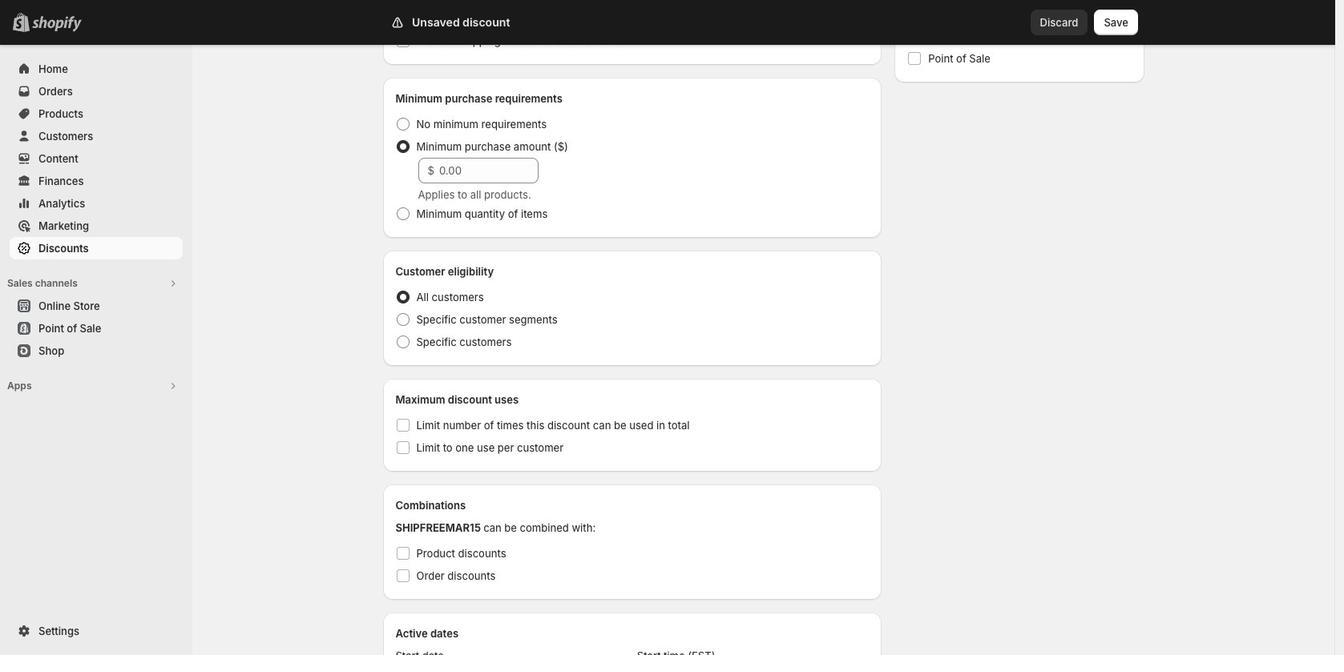 Task type: describe. For each thing, give the bounding box(es) containing it.
0.00 text field
[[439, 158, 538, 184]]



Task type: vqa. For each thing, say whether or not it's contained in the screenshot.
search collections text field
no



Task type: locate. For each thing, give the bounding box(es) containing it.
shopify image
[[32, 16, 82, 32]]



